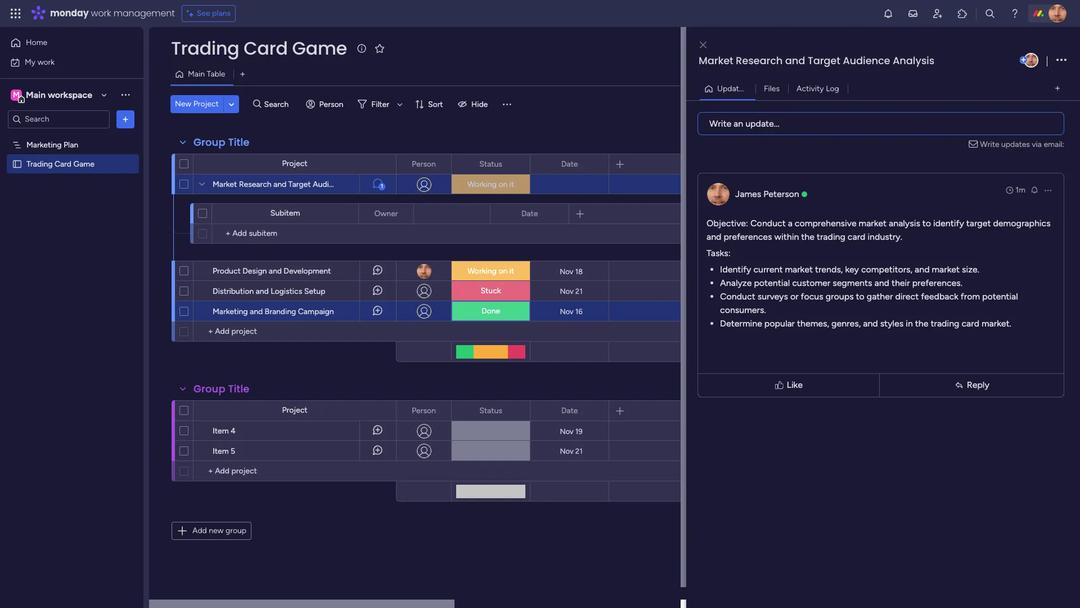 Task type: vqa. For each thing, say whether or not it's contained in the screenshot.
+ Add subitem text box
yes



Task type: describe. For each thing, give the bounding box(es) containing it.
public board image
[[12, 158, 23, 169]]

project inside button
[[194, 99, 219, 109]]

research inside field
[[736, 53, 783, 68]]

updates / 1
[[718, 84, 758, 93]]

sort
[[428, 99, 443, 109]]

like
[[787, 379, 803, 390]]

1 person field from the top
[[409, 158, 439, 170]]

dapulse drag 2 image
[[689, 305, 692, 318]]

group
[[226, 526, 247, 535]]

activity log button
[[789, 80, 848, 98]]

reply
[[968, 379, 990, 390]]

via
[[1033, 139, 1043, 149]]

main workspace
[[26, 89, 92, 100]]

determine
[[721, 318, 763, 329]]

0 vertical spatial options image
[[1057, 53, 1067, 68]]

workspace selection element
[[11, 88, 94, 103]]

industry.
[[868, 231, 903, 242]]

my work button
[[7, 53, 121, 71]]

new project button
[[171, 95, 223, 113]]

person inside popup button
[[320, 99, 344, 109]]

reply button
[[883, 376, 1062, 394]]

marketing for marketing and branding campaign
[[213, 307, 248, 316]]

2 on from the top
[[499, 266, 508, 276]]

table
[[207, 69, 225, 79]]

arrow down image
[[393, 97, 407, 111]]

0 horizontal spatial research
[[239, 180, 272, 189]]

nov 18
[[560, 267, 583, 276]]

analysis
[[890, 218, 921, 228]]

genres,
[[832, 318, 862, 329]]

4
[[231, 426, 236, 436]]

demographics
[[994, 218, 1051, 228]]

card inside list box
[[55, 159, 72, 169]]

customer
[[793, 277, 831, 288]]

1 vertical spatial the
[[916, 318, 929, 329]]

updates
[[1002, 139, 1031, 149]]

1 horizontal spatial 1
[[755, 84, 758, 93]]

1 horizontal spatial trading card game
[[171, 35, 347, 61]]

identify
[[934, 218, 965, 228]]

and up tasks:
[[707, 231, 722, 242]]

0 vertical spatial the
[[802, 231, 815, 242]]

analysis inside market research and target audience analysis field
[[893, 53, 935, 68]]

2 vertical spatial date
[[562, 406, 578, 415]]

menu image
[[502, 99, 513, 110]]

5
[[231, 446, 235, 456]]

direct
[[896, 291, 920, 301]]

0 horizontal spatial james peterson image
[[1025, 53, 1039, 68]]

development
[[284, 266, 331, 276]]

+ Add subitem text field
[[218, 227, 308, 240]]

marketing plan
[[26, 140, 78, 149]]

see
[[197, 8, 210, 18]]

options image
[[120, 113, 131, 125]]

group title field for date
[[191, 135, 252, 150]]

add to favorites image
[[374, 43, 385, 54]]

objective: conduct a comprehensive market analysis to identify target demographics and preferences within the trading card industry. tasks: identify current market trends, key competitors, and market size. analyze potential customer segments and their preferences. conduct surveys or focus groups to gather direct feedback from potential consumers. determine popular themes, genres, and styles in the trading card market.
[[707, 218, 1051, 329]]

2 working from the top
[[468, 266, 497, 276]]

focus
[[801, 291, 824, 301]]

19
[[576, 427, 583, 435]]

m
[[13, 90, 20, 99]]

18
[[576, 267, 583, 276]]

0 horizontal spatial 1
[[381, 183, 383, 190]]

invite members image
[[933, 8, 944, 19]]

notifications image
[[883, 8, 895, 19]]

0 horizontal spatial market
[[786, 264, 814, 274]]

1m link
[[1006, 184, 1026, 196]]

date field for status
[[559, 158, 581, 170]]

2 it from the top
[[510, 266, 515, 276]]

1 horizontal spatial card
[[244, 35, 288, 61]]

envelope o image
[[970, 138, 981, 150]]

group title field for person
[[191, 382, 252, 396]]

Search in workspace field
[[24, 113, 94, 126]]

identify
[[721, 264, 752, 274]]

person for first person field from the top of the page
[[412, 159, 436, 169]]

person button
[[302, 95, 350, 113]]

themes,
[[798, 318, 830, 329]]

popular
[[765, 318, 796, 329]]

product
[[213, 266, 241, 276]]

1 working on it from the top
[[468, 180, 515, 189]]

add new group button
[[172, 522, 252, 540]]

monday work management
[[50, 7, 175, 20]]

+ Add project text field
[[199, 325, 291, 338]]

0 horizontal spatial target
[[289, 180, 311, 189]]

activity
[[797, 84, 825, 93]]

nov 19
[[560, 427, 583, 435]]

new project
[[175, 99, 219, 109]]

2 person field from the top
[[409, 405, 439, 417]]

target inside market research and target audience analysis field
[[808, 53, 841, 68]]

logistics
[[271, 287, 302, 296]]

marketing and branding campaign
[[213, 307, 334, 316]]

title for date
[[228, 135, 250, 149]]

or
[[791, 291, 799, 301]]

workspace
[[48, 89, 92, 100]]

0 vertical spatial game
[[292, 35, 347, 61]]

1m
[[1016, 185, 1026, 195]]

1 vertical spatial market research and target audience analysis
[[213, 180, 377, 189]]

market research and target audience analysis inside field
[[699, 53, 935, 68]]

nov 16
[[560, 307, 583, 316]]

1 on from the top
[[499, 180, 508, 189]]

write for write updates via email:
[[981, 139, 1000, 149]]

files button
[[756, 80, 789, 98]]

v2 search image
[[253, 98, 262, 110]]

peterson
[[764, 188, 800, 199]]

date for status
[[562, 159, 578, 169]]

16
[[576, 307, 583, 316]]

2 horizontal spatial market
[[933, 264, 960, 274]]

apps image
[[958, 8, 969, 19]]

date for owner
[[522, 209, 538, 218]]

title for person
[[228, 382, 250, 396]]

and up gather
[[875, 277, 890, 288]]

and up preferences. at the right of page
[[915, 264, 930, 274]]

Owner field
[[372, 207, 401, 220]]

and inside field
[[786, 53, 806, 68]]

trading card game inside list box
[[26, 159, 94, 169]]

segments
[[833, 277, 873, 288]]

status for person
[[480, 159, 503, 169]]

write updates via email:
[[981, 139, 1065, 149]]

home
[[26, 38, 47, 47]]

angle down image
[[229, 100, 234, 108]]

group title for person
[[194, 135, 250, 149]]

size.
[[963, 264, 980, 274]]

home button
[[7, 34, 121, 52]]

0 vertical spatial trading
[[817, 231, 846, 242]]

1 horizontal spatial james peterson image
[[1049, 5, 1067, 23]]

1 vertical spatial add view image
[[1056, 84, 1061, 93]]

1 vertical spatial trading
[[931, 318, 960, 329]]

1 horizontal spatial card
[[962, 318, 980, 329]]

key
[[846, 264, 860, 274]]

subitem
[[271, 208, 300, 218]]

0 vertical spatial conduct
[[751, 218, 786, 228]]

stuck
[[481, 286, 501, 296]]

consumers.
[[721, 304, 767, 315]]

0 horizontal spatial analysis
[[348, 180, 377, 189]]

work for my
[[38, 57, 55, 67]]

1 working from the top
[[468, 180, 497, 189]]

0 horizontal spatial audience
[[313, 180, 346, 189]]

1 vertical spatial conduct
[[721, 291, 756, 301]]

plan
[[64, 140, 78, 149]]

2 nov from the top
[[560, 287, 574, 295]]

2 vertical spatial date field
[[559, 405, 581, 417]]

groups
[[826, 291, 854, 301]]

a
[[789, 218, 793, 228]]

and up subitem
[[274, 180, 287, 189]]

item for item 5
[[213, 446, 229, 456]]

2 nov 21 from the top
[[560, 447, 583, 455]]



Task type: locate. For each thing, give the bounding box(es) containing it.
2 item from the top
[[213, 446, 229, 456]]

game down plan
[[73, 159, 94, 169]]

group title down angle down icon
[[194, 135, 250, 149]]

market research and target audience analysis up activity log
[[699, 53, 935, 68]]

write an update...
[[710, 118, 780, 129]]

market up "customer" at the right top
[[786, 264, 814, 274]]

close image
[[700, 41, 707, 49]]

0 horizontal spatial potential
[[755, 277, 791, 288]]

item for item 4
[[213, 426, 229, 436]]

audience inside market research and target audience analysis field
[[843, 53, 891, 68]]

market.
[[982, 318, 1012, 329]]

design
[[243, 266, 267, 276]]

project for person
[[282, 159, 308, 168]]

research up subitem
[[239, 180, 272, 189]]

1 vertical spatial date
[[522, 209, 538, 218]]

1 horizontal spatial market research and target audience analysis
[[699, 53, 935, 68]]

1 group title from the top
[[194, 135, 250, 149]]

sort button
[[410, 95, 450, 113]]

group for person
[[194, 135, 226, 149]]

1 vertical spatial title
[[228, 382, 250, 396]]

audience left the 1 button
[[313, 180, 346, 189]]

group title for date
[[194, 382, 250, 396]]

1 up owner
[[381, 183, 383, 190]]

workspace image
[[11, 89, 22, 101]]

0 horizontal spatial trading
[[817, 231, 846, 242]]

main inside workspace selection 'element'
[[26, 89, 46, 100]]

dapulse addbtn image
[[1021, 56, 1028, 64]]

nov left 16
[[560, 307, 574, 316]]

options image right the dapulse addbtn image
[[1057, 53, 1067, 68]]

group up item 4
[[194, 382, 226, 396]]

trading card game
[[171, 35, 347, 61], [26, 159, 94, 169]]

1 nov 21 from the top
[[560, 287, 583, 295]]

marketing
[[26, 140, 62, 149], [213, 307, 248, 316]]

current
[[754, 264, 783, 274]]

group title
[[194, 135, 250, 149], [194, 382, 250, 396]]

group title up item 4
[[194, 382, 250, 396]]

0 vertical spatial 1
[[755, 84, 758, 93]]

1 vertical spatial market
[[213, 180, 237, 189]]

workspace options image
[[120, 89, 131, 100]]

1 vertical spatial group title field
[[191, 382, 252, 396]]

to
[[923, 218, 932, 228], [857, 291, 865, 301]]

feedback
[[922, 291, 959, 301]]

1 vertical spatial working on it
[[468, 266, 515, 276]]

see plans button
[[182, 5, 236, 22]]

1 vertical spatial it
[[510, 266, 515, 276]]

3 nov from the top
[[560, 307, 574, 316]]

trading right public board icon
[[26, 159, 53, 169]]

search everything image
[[985, 8, 996, 19]]

distribution and logistics setup
[[213, 287, 326, 296]]

work right 'my'
[[38, 57, 55, 67]]

write for write an update...
[[710, 118, 732, 129]]

1 item from the top
[[213, 426, 229, 436]]

market up industry.
[[859, 218, 887, 228]]

0 horizontal spatial market
[[213, 180, 237, 189]]

owner
[[375, 209, 398, 218]]

and
[[786, 53, 806, 68], [274, 180, 287, 189], [707, 231, 722, 242], [915, 264, 930, 274], [269, 266, 282, 276], [875, 277, 890, 288], [256, 287, 269, 296], [250, 307, 263, 316], [864, 318, 879, 329]]

and up + add project text field at the bottom left of page
[[250, 307, 263, 316]]

0 vertical spatial market research and target audience analysis
[[699, 53, 935, 68]]

0 vertical spatial on
[[499, 180, 508, 189]]

main for main table
[[188, 69, 205, 79]]

card
[[848, 231, 866, 242], [962, 318, 980, 329]]

0 vertical spatial market
[[699, 53, 734, 68]]

trading up the main table
[[171, 35, 239, 61]]

objective:
[[707, 218, 749, 228]]

1 horizontal spatial trading
[[931, 318, 960, 329]]

game
[[292, 35, 347, 61], [73, 159, 94, 169]]

main for main workspace
[[26, 89, 46, 100]]

main inside button
[[188, 69, 205, 79]]

2 vertical spatial project
[[282, 405, 308, 415]]

1 title from the top
[[228, 135, 250, 149]]

and down design
[[256, 287, 269, 296]]

0 vertical spatial add view image
[[241, 70, 245, 79]]

reminder image
[[1031, 185, 1040, 194]]

1 21 from the top
[[576, 287, 583, 295]]

group
[[194, 135, 226, 149], [194, 382, 226, 396]]

setup
[[304, 287, 326, 296]]

1 vertical spatial status
[[480, 406, 503, 415]]

preferences
[[724, 231, 773, 242]]

select product image
[[10, 8, 21, 19]]

2 working on it from the top
[[468, 266, 515, 276]]

1 vertical spatial date field
[[519, 207, 541, 220]]

updates
[[718, 84, 748, 93]]

main left table
[[188, 69, 205, 79]]

1 vertical spatial on
[[499, 266, 508, 276]]

0 horizontal spatial options image
[[1044, 186, 1053, 195]]

my work
[[25, 57, 55, 67]]

james
[[736, 188, 762, 199]]

group title field down angle down icon
[[191, 135, 252, 150]]

/
[[750, 84, 753, 93]]

2 group title field from the top
[[191, 382, 252, 396]]

1 nov from the top
[[560, 267, 574, 276]]

0 vertical spatial potential
[[755, 277, 791, 288]]

1 vertical spatial status field
[[477, 405, 505, 417]]

update...
[[746, 118, 780, 129]]

0 horizontal spatial write
[[710, 118, 732, 129]]

to left the 'identify'
[[923, 218, 932, 228]]

0 horizontal spatial the
[[802, 231, 815, 242]]

1 status field from the top
[[477, 158, 505, 170]]

0 vertical spatial date
[[562, 159, 578, 169]]

potential
[[755, 277, 791, 288], [983, 291, 1019, 301]]

0 vertical spatial write
[[710, 118, 732, 129]]

1 vertical spatial options image
[[1044, 186, 1053, 195]]

1 status from the top
[[480, 159, 503, 169]]

title up "4"
[[228, 382, 250, 396]]

branding
[[265, 307, 296, 316]]

0 horizontal spatial main
[[26, 89, 46, 100]]

add new group
[[193, 526, 247, 535]]

market inside field
[[699, 53, 734, 68]]

0 vertical spatial group title field
[[191, 135, 252, 150]]

hide
[[472, 99, 488, 109]]

market
[[699, 53, 734, 68], [213, 180, 237, 189]]

status field for person
[[477, 405, 505, 417]]

done
[[482, 306, 501, 316]]

add view image
[[241, 70, 245, 79], [1056, 84, 1061, 93]]

1 horizontal spatial add view image
[[1056, 84, 1061, 93]]

item
[[213, 426, 229, 436], [213, 446, 229, 456]]

trading card game down marketing plan
[[26, 159, 94, 169]]

trading
[[171, 35, 239, 61], [26, 159, 53, 169]]

5 nov from the top
[[560, 447, 574, 455]]

1 horizontal spatial to
[[923, 218, 932, 228]]

project
[[194, 99, 219, 109], [282, 159, 308, 168], [282, 405, 308, 415]]

market up preferences. at the right of page
[[933, 264, 960, 274]]

1 vertical spatial to
[[857, 291, 865, 301]]

0 horizontal spatial work
[[38, 57, 55, 67]]

help image
[[1010, 8, 1021, 19]]

group down new project button
[[194, 135, 226, 149]]

marketing for marketing plan
[[26, 140, 62, 149]]

1 horizontal spatial research
[[736, 53, 783, 68]]

add view image right table
[[241, 70, 245, 79]]

main
[[188, 69, 205, 79], [26, 89, 46, 100]]

main table
[[188, 69, 225, 79]]

conduct left 'a' at the right of page
[[751, 218, 786, 228]]

research up /
[[736, 53, 783, 68]]

james peterson link
[[736, 188, 800, 199]]

analysis up owner
[[348, 180, 377, 189]]

1 horizontal spatial work
[[91, 7, 111, 20]]

to down segments
[[857, 291, 865, 301]]

card left market.
[[962, 318, 980, 329]]

1 vertical spatial card
[[962, 318, 980, 329]]

options image
[[1057, 53, 1067, 68], [1044, 186, 1053, 195]]

game left show board description icon
[[292, 35, 347, 61]]

write inside button
[[710, 118, 732, 129]]

target up subitem
[[289, 180, 311, 189]]

nov 21
[[560, 287, 583, 295], [560, 447, 583, 455]]

+ Add project text field
[[199, 464, 291, 478]]

0 vertical spatial card
[[244, 35, 288, 61]]

target
[[967, 218, 992, 228]]

title down angle down icon
[[228, 135, 250, 149]]

working on it
[[468, 180, 515, 189], [468, 266, 515, 276]]

and left styles
[[864, 318, 879, 329]]

the right within
[[802, 231, 815, 242]]

Group Title field
[[191, 135, 252, 150], [191, 382, 252, 396]]

nov left 18
[[560, 267, 574, 276]]

main right workspace icon
[[26, 89, 46, 100]]

activity log
[[797, 84, 840, 93]]

inbox image
[[908, 8, 919, 19]]

marketing left plan
[[26, 140, 62, 149]]

item left "4"
[[213, 426, 229, 436]]

and up activity
[[786, 53, 806, 68]]

1 vertical spatial group title
[[194, 382, 250, 396]]

from
[[961, 291, 981, 301]]

on
[[499, 180, 508, 189], [499, 266, 508, 276]]

write left updates
[[981, 139, 1000, 149]]

0 horizontal spatial to
[[857, 291, 865, 301]]

styles
[[881, 318, 904, 329]]

2 vertical spatial person
[[412, 406, 436, 415]]

Search field
[[262, 96, 295, 112]]

1 horizontal spatial game
[[292, 35, 347, 61]]

audience down notifications 'icon'
[[843, 53, 891, 68]]

status for date
[[480, 406, 503, 415]]

date field for owner
[[519, 207, 541, 220]]

trading card game up table
[[171, 35, 347, 61]]

the right in
[[916, 318, 929, 329]]

person for second person field from the top
[[412, 406, 436, 415]]

0 horizontal spatial marketing
[[26, 140, 62, 149]]

distribution
[[213, 287, 254, 296]]

nov 21 down "nov 18"
[[560, 287, 583, 295]]

it
[[510, 180, 515, 189], [510, 266, 515, 276]]

1 vertical spatial project
[[282, 159, 308, 168]]

2 title from the top
[[228, 382, 250, 396]]

plans
[[212, 8, 231, 18]]

option
[[0, 135, 144, 137]]

0 horizontal spatial trading card game
[[26, 159, 94, 169]]

1 horizontal spatial potential
[[983, 291, 1019, 301]]

0 vertical spatial person field
[[409, 158, 439, 170]]

0 vertical spatial analysis
[[893, 53, 935, 68]]

options image right reminder "image"
[[1044, 186, 1053, 195]]

log
[[827, 84, 840, 93]]

tasks:
[[707, 247, 731, 258]]

1 vertical spatial card
[[55, 159, 72, 169]]

Trading Card Game field
[[168, 35, 350, 61]]

0 vertical spatial date field
[[559, 158, 581, 170]]

in
[[907, 318, 914, 329]]

audience
[[843, 53, 891, 68], [313, 180, 346, 189]]

1 vertical spatial trading
[[26, 159, 53, 169]]

0 vertical spatial it
[[510, 180, 515, 189]]

james peterson image
[[1049, 5, 1067, 23], [1025, 53, 1039, 68]]

4 nov from the top
[[560, 427, 574, 435]]

nov left 19
[[560, 427, 574, 435]]

hide button
[[454, 95, 495, 113]]

2 21 from the top
[[576, 447, 583, 455]]

potential up market.
[[983, 291, 1019, 301]]

1 it from the top
[[510, 180, 515, 189]]

0 vertical spatial trading
[[171, 35, 239, 61]]

Status field
[[477, 158, 505, 170], [477, 405, 505, 417]]

write
[[710, 118, 732, 129], [981, 139, 1000, 149]]

main table button
[[171, 65, 234, 83]]

write left 'an'
[[710, 118, 732, 129]]

marketing down 'distribution'
[[213, 307, 248, 316]]

21
[[576, 287, 583, 295], [576, 447, 583, 455]]

gather
[[867, 291, 894, 301]]

2 status from the top
[[480, 406, 503, 415]]

0 vertical spatial working on it
[[468, 180, 515, 189]]

0 horizontal spatial market research and target audience analysis
[[213, 180, 377, 189]]

and right design
[[269, 266, 282, 276]]

james peterson
[[736, 188, 800, 199]]

1 horizontal spatial audience
[[843, 53, 891, 68]]

files
[[765, 84, 780, 93]]

work for monday
[[91, 7, 111, 20]]

group for date
[[194, 382, 226, 396]]

trends,
[[816, 264, 844, 274]]

analysis down inbox image
[[893, 53, 935, 68]]

1 horizontal spatial the
[[916, 318, 929, 329]]

Market Research and Target Audience Analysis field
[[696, 53, 1018, 68]]

0 vertical spatial group title
[[194, 135, 250, 149]]

1 button
[[360, 174, 396, 194]]

nov down "nov 18"
[[560, 287, 574, 295]]

0 horizontal spatial card
[[848, 231, 866, 242]]

2 group from the top
[[194, 382, 226, 396]]

work right monday
[[91, 7, 111, 20]]

new
[[175, 99, 192, 109]]

Date field
[[559, 158, 581, 170], [519, 207, 541, 220], [559, 405, 581, 417]]

0 vertical spatial title
[[228, 135, 250, 149]]

work inside "my work" button
[[38, 57, 55, 67]]

add view image up email:
[[1056, 84, 1061, 93]]

Person field
[[409, 158, 439, 170], [409, 405, 439, 417]]

1 group from the top
[[194, 135, 226, 149]]

0 vertical spatial status
[[480, 159, 503, 169]]

group title field up item 4
[[191, 382, 252, 396]]

1 horizontal spatial analysis
[[893, 53, 935, 68]]

0 horizontal spatial game
[[73, 159, 94, 169]]

1 vertical spatial write
[[981, 139, 1000, 149]]

card left industry.
[[848, 231, 866, 242]]

list box containing marketing plan
[[0, 133, 144, 325]]

0 vertical spatial card
[[848, 231, 866, 242]]

0 horizontal spatial add view image
[[241, 70, 245, 79]]

conduct down analyze
[[721, 291, 756, 301]]

1 horizontal spatial options image
[[1057, 53, 1067, 68]]

1 vertical spatial person field
[[409, 405, 439, 417]]

filter button
[[354, 95, 407, 113]]

2 group title from the top
[[194, 382, 250, 396]]

1 vertical spatial audience
[[313, 180, 346, 189]]

21 down 18
[[576, 287, 583, 295]]

1 vertical spatial research
[[239, 180, 272, 189]]

show board description image
[[355, 43, 369, 54]]

1 horizontal spatial write
[[981, 139, 1000, 149]]

updates / 1 button
[[700, 80, 758, 98]]

0 vertical spatial research
[[736, 53, 783, 68]]

1 vertical spatial potential
[[983, 291, 1019, 301]]

1 horizontal spatial market
[[859, 218, 887, 228]]

0 vertical spatial project
[[194, 99, 219, 109]]

market research and target audience analysis
[[699, 53, 935, 68], [213, 180, 377, 189]]

1 group title field from the top
[[191, 135, 252, 150]]

1 vertical spatial 1
[[381, 183, 383, 190]]

item left 5
[[213, 446, 229, 456]]

1 vertical spatial marketing
[[213, 307, 248, 316]]

0 vertical spatial to
[[923, 218, 932, 228]]

working
[[468, 180, 497, 189], [468, 266, 497, 276]]

item 4
[[213, 426, 236, 436]]

surveys
[[758, 291, 789, 301]]

1 vertical spatial group
[[194, 382, 226, 396]]

0 vertical spatial 21
[[576, 287, 583, 295]]

management
[[114, 7, 175, 20]]

21 down 19
[[576, 447, 583, 455]]

nov 21 down "nov 19"
[[560, 447, 583, 455]]

0 vertical spatial main
[[188, 69, 205, 79]]

trading down feedback
[[931, 318, 960, 329]]

0 vertical spatial item
[[213, 426, 229, 436]]

list box
[[0, 133, 144, 325]]

1
[[755, 84, 758, 93], [381, 183, 383, 190]]

0 vertical spatial marketing
[[26, 140, 62, 149]]

market research and target audience analysis up subitem
[[213, 180, 377, 189]]

target up activity log
[[808, 53, 841, 68]]

project for date
[[282, 405, 308, 415]]

nov down "nov 19"
[[560, 447, 574, 455]]

like button
[[701, 368, 878, 402]]

add
[[193, 526, 207, 535]]

card
[[244, 35, 288, 61], [55, 159, 72, 169]]

potential up surveys
[[755, 277, 791, 288]]

person
[[320, 99, 344, 109], [412, 159, 436, 169], [412, 406, 436, 415]]

1 vertical spatial james peterson image
[[1025, 53, 1039, 68]]

1 vertical spatial 21
[[576, 447, 583, 455]]

preferences.
[[913, 277, 963, 288]]

0 vertical spatial working
[[468, 180, 497, 189]]

trading down comprehensive
[[817, 231, 846, 242]]

2 status field from the top
[[477, 405, 505, 417]]

1 right /
[[755, 84, 758, 93]]

0 vertical spatial status field
[[477, 158, 505, 170]]

1 vertical spatial analysis
[[348, 180, 377, 189]]

game inside list box
[[73, 159, 94, 169]]

their
[[892, 277, 911, 288]]

monday
[[50, 7, 89, 20]]

status field for date
[[477, 158, 505, 170]]



